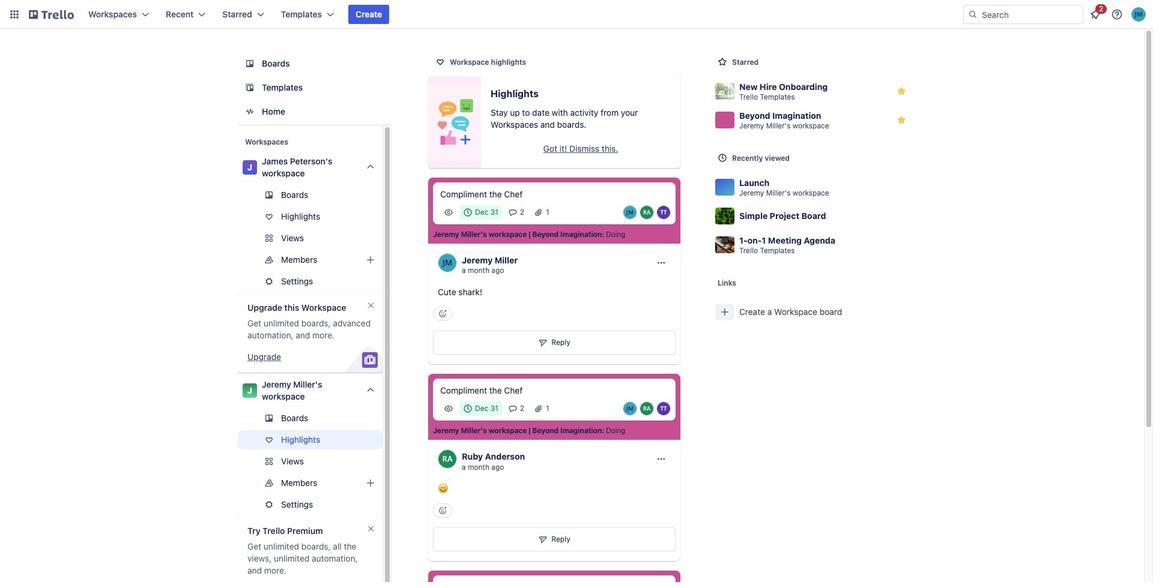 Task type: describe. For each thing, give the bounding box(es) containing it.
| for anderson
[[529, 427, 531, 436]]

recently viewed
[[733, 154, 790, 163]]

trello inside the "try trello premium get unlimited boards, all the views, unlimited automation, and more."
[[263, 526, 285, 537]]

1-on-1 meeting agenda trello templates
[[740, 235, 836, 255]]

dec for jeremy
[[475, 208, 489, 217]]

miller
[[495, 255, 518, 266]]

starred button
[[215, 5, 271, 24]]

beyond imagination jeremy miller's workspace
[[740, 110, 830, 130]]

create a workspace board button
[[711, 298, 916, 327]]

2 for ruby anderson
[[520, 405, 525, 414]]

jeremy miller's workspace
[[262, 380, 322, 402]]

create button
[[349, 5, 390, 24]]

0 vertical spatial highlights
[[491, 88, 539, 99]]

jeremy miller a month ago
[[462, 255, 518, 275]]

cute shark!
[[438, 287, 483, 298]]

got it! dismiss this.
[[544, 144, 619, 154]]

workspace for upgrade this workspace get unlimited boards, advanced automation, and more.
[[302, 303, 346, 313]]

stay
[[491, 108, 508, 118]]

templates button
[[274, 5, 341, 24]]

with
[[552, 108, 568, 118]]

jeremy miller's workspace | beyond imagination : doing for jeremy miller
[[433, 230, 626, 239]]

automation, inside the "try trello premium get unlimited boards, all the views, unlimited automation, and more."
[[312, 554, 358, 564]]

ago for anderson
[[492, 463, 504, 472]]

peterson's
[[290, 156, 333, 166]]

links
[[718, 279, 737, 288]]

1 horizontal spatial starred
[[733, 58, 759, 67]]

doing for jeremy miller
[[606, 230, 626, 239]]

members for upgrade this workspace
[[281, 255, 318, 265]]

1 inside 1-on-1 meeting agenda trello templates
[[762, 235, 766, 245]]

workspace for create a workspace board
[[775, 307, 818, 317]]

1 forward image from the top
[[380, 231, 395, 246]]

workspace inside beyond imagination jeremy miller's workspace
[[793, 121, 830, 130]]

onboarding
[[779, 81, 828, 92]]

reply for miller
[[552, 338, 571, 347]]

beyond imagination link for jeremy miller
[[533, 230, 602, 240]]

forward image for jeremy miller's workspace
[[380, 477, 395, 491]]

imagination for miller
[[561, 230, 602, 239]]

workspace up miller
[[489, 230, 527, 239]]

chef for ruby anderson
[[504, 386, 523, 396]]

1 for jeremy miller
[[546, 208, 550, 217]]

settings link for try trello premium
[[238, 496, 395, 515]]

new hire onboarding trello templates
[[740, 81, 828, 101]]

templates inside new hire onboarding trello templates
[[760, 92, 795, 101]]

templates link
[[238, 77, 392, 99]]

open information menu image
[[1112, 8, 1124, 20]]

settings link for upgrade this workspace
[[238, 272, 395, 291]]

a for jeremy miller
[[462, 266, 466, 275]]

forward image for get unlimited boards, advanced automation, and more.
[[380, 275, 395, 289]]

on-
[[748, 235, 762, 245]]

board
[[820, 307, 843, 317]]

dec for ruby
[[475, 405, 489, 414]]

month for ruby
[[468, 463, 490, 472]]

compliment the chef for ruby
[[440, 386, 523, 396]]

search image
[[969, 10, 978, 19]]

more. inside the "try trello premium get unlimited boards, all the views, unlimited automation, and more."
[[264, 566, 287, 576]]

ago for miller
[[492, 266, 504, 275]]

automation, inside 'upgrade this workspace get unlimited boards, advanced automation, and more.'
[[248, 331, 294, 341]]

simple
[[740, 211, 768, 221]]

from
[[601, 108, 619, 118]]

templates up home at the top left
[[262, 82, 303, 93]]

imagination inside beyond imagination jeremy miller's workspace
[[773, 110, 822, 120]]

boards, for unlimited
[[302, 542, 331, 552]]

beyond imagination link for ruby anderson
[[533, 427, 602, 436]]

get for try
[[248, 542, 261, 552]]

more. inside 'upgrade this workspace get unlimited boards, advanced automation, and more.'
[[313, 331, 335, 341]]

grinning image
[[438, 484, 449, 495]]

beyond for miller
[[533, 230, 559, 239]]

1 horizontal spatial workspace
[[450, 58, 489, 67]]

to
[[522, 108, 530, 118]]

jeremy miller (jeremymiller198) image
[[1132, 7, 1147, 22]]

anderson
[[485, 452, 525, 462]]

jeremy inside jeremy miller a month ago
[[462, 255, 493, 266]]

date
[[533, 108, 550, 118]]

reply for anderson
[[552, 536, 571, 545]]

meeting
[[769, 235, 802, 245]]

stay up to date with activity from your workspaces and boards.
[[491, 108, 638, 130]]

highlights
[[491, 58, 526, 67]]

cute
[[438, 287, 456, 298]]

and inside the "try trello premium get unlimited boards, all the views, unlimited automation, and more."
[[248, 566, 262, 576]]

boards link for templates
[[238, 53, 392, 75]]

workspace up 'anderson'
[[489, 427, 527, 436]]

launch
[[740, 178, 770, 188]]

chef for jeremy miller
[[504, 189, 523, 200]]

beyond inside beyond imagination jeremy miller's workspace
[[740, 110, 771, 120]]

try
[[248, 526, 261, 537]]

views,
[[248, 554, 272, 564]]

boards link for highlights
[[238, 186, 383, 205]]

upgrade for upgrade
[[248, 352, 281, 362]]

miller's inside launch jeremy miller's workspace
[[767, 188, 791, 197]]

create a workspace board
[[740, 307, 843, 317]]

unlimited for trello
[[264, 542, 299, 552]]

click to unstar new hire onboarding. it will be removed from your starred list. image
[[896, 85, 908, 97]]

dismiss
[[570, 144, 600, 154]]

the for anderson
[[490, 386, 502, 396]]

and inside 'upgrade this workspace get unlimited boards, advanced automation, and more.'
[[296, 331, 310, 341]]

activity
[[571, 108, 599, 118]]

members link for upgrade this workspace
[[238, 251, 395, 270]]

views link for jeremy miller's workspace
[[238, 453, 395, 472]]

and inside stay up to date with activity from your workspaces and boards.
[[541, 120, 555, 130]]

boards for templates
[[262, 58, 290, 69]]

a inside button
[[768, 307, 772, 317]]

| for miller
[[529, 230, 531, 239]]

board image
[[243, 56, 257, 71]]

jeremy inside beyond imagination jeremy miller's workspace
[[740, 121, 765, 130]]

2 vertical spatial boards
[[281, 413, 309, 424]]

simple project board
[[740, 211, 827, 221]]

settings for upgrade this workspace
[[281, 276, 313, 287]]

beyond for anderson
[[533, 427, 559, 436]]

31 for miller
[[491, 208, 499, 217]]

starred inside popup button
[[223, 9, 252, 19]]

recent
[[166, 9, 194, 19]]

1 highlights link from the top
[[238, 207, 383, 227]]

reply button for ruby anderson
[[433, 528, 676, 552]]

got
[[544, 144, 558, 154]]

workspace highlights
[[450, 58, 526, 67]]

2 vertical spatial workspaces
[[245, 138, 288, 147]]

jeremy up cute
[[433, 230, 459, 239]]

views for jeremy miller's workspace
[[281, 457, 304, 467]]

add image
[[364, 477, 378, 491]]



Task type: locate. For each thing, give the bounding box(es) containing it.
get inside the "try trello premium get unlimited boards, all the views, unlimited automation, and more."
[[248, 542, 261, 552]]

unlimited inside 'upgrade this workspace get unlimited boards, advanced automation, and more.'
[[264, 319, 299, 329]]

get up views,
[[248, 542, 261, 552]]

0 vertical spatial j
[[248, 162, 252, 172]]

add reaction image for jeremy
[[433, 307, 453, 322]]

hire
[[760, 81, 777, 92]]

1 vertical spatial the
[[490, 386, 502, 396]]

2 vertical spatial the
[[344, 542, 357, 552]]

0 vertical spatial starred
[[223, 9, 252, 19]]

1 vertical spatial members
[[281, 478, 318, 489]]

trello down 1-
[[740, 246, 758, 255]]

ruby
[[462, 452, 483, 462]]

3 boards link from the top
[[238, 409, 383, 428]]

templates inside 1-on-1 meeting agenda trello templates
[[760, 246, 795, 255]]

1 reply button from the top
[[433, 331, 676, 355]]

1 vertical spatial j
[[248, 386, 252, 396]]

month for jeremy
[[468, 266, 490, 275]]

0 vertical spatial views
[[281, 233, 304, 243]]

Search field
[[978, 5, 1084, 23]]

dec 31 up miller
[[475, 208, 499, 217]]

ruby anderson a month ago
[[462, 452, 525, 472]]

boards down the jeremy miller's workspace in the bottom of the page
[[281, 413, 309, 424]]

0 vertical spatial dec
[[475, 208, 489, 217]]

0 vertical spatial settings
[[281, 276, 313, 287]]

2 ago from the top
[[492, 463, 504, 472]]

views link for james peterson's workspace
[[238, 229, 395, 248]]

got it! dismiss this. button
[[491, 139, 671, 159]]

and down date
[[541, 120, 555, 130]]

ago down miller
[[492, 266, 504, 275]]

click to unstar beyond imagination. it will be removed from your starred list. image
[[896, 114, 908, 126]]

2 members link from the top
[[238, 474, 395, 493]]

get inside 'upgrade this workspace get unlimited boards, advanced automation, and more.'
[[248, 319, 261, 329]]

upgrade button
[[248, 352, 281, 364]]

0 vertical spatial reply button
[[433, 331, 676, 355]]

1 vertical spatial highlights
[[281, 212, 320, 222]]

create
[[356, 9, 382, 19], [740, 307, 766, 317]]

workspaces
[[88, 9, 137, 19], [491, 120, 538, 130], [245, 138, 288, 147]]

0 horizontal spatial more.
[[264, 566, 287, 576]]

doing for ruby anderson
[[606, 427, 626, 436]]

1 2 from the top
[[520, 208, 525, 217]]

and
[[541, 120, 555, 130], [296, 331, 310, 341], [248, 566, 262, 576]]

add reaction image down cute
[[433, 307, 453, 322]]

board
[[802, 211, 827, 221]]

1 horizontal spatial workspaces
[[245, 138, 288, 147]]

forward image
[[380, 275, 395, 289], [380, 455, 395, 469], [380, 498, 395, 513]]

1 : from the top
[[602, 230, 605, 239]]

workspace inside 'upgrade this workspace get unlimited boards, advanced automation, and more.'
[[302, 303, 346, 313]]

1 vertical spatial unlimited
[[264, 542, 299, 552]]

dec 31 for ruby
[[475, 405, 499, 414]]

ago inside jeremy miller a month ago
[[492, 266, 504, 275]]

boards link
[[238, 53, 392, 75], [238, 186, 383, 205], [238, 409, 383, 428]]

unlimited down this
[[264, 319, 299, 329]]

2 chef from the top
[[504, 386, 523, 396]]

get for upgrade
[[248, 319, 261, 329]]

boards, for more.
[[302, 319, 331, 329]]

starred
[[223, 9, 252, 19], [733, 58, 759, 67]]

upgrade left this
[[248, 303, 282, 313]]

boards.
[[557, 120, 587, 130]]

boards link down the jeremy miller's workspace in the bottom of the page
[[238, 409, 383, 428]]

0 vertical spatial boards link
[[238, 53, 392, 75]]

a
[[462, 266, 466, 275], [768, 307, 772, 317], [462, 463, 466, 472]]

home link
[[238, 101, 392, 123]]

1 vertical spatial views
[[281, 457, 304, 467]]

1 vertical spatial 31
[[491, 405, 499, 414]]

workspace left board
[[775, 307, 818, 317]]

2 j from the top
[[248, 386, 252, 396]]

1 vertical spatial get
[[248, 542, 261, 552]]

1 ago from the top
[[492, 266, 504, 275]]

: for jeremy miller
[[602, 230, 605, 239]]

jeremy left miller
[[462, 255, 493, 266]]

settings link
[[238, 272, 395, 291], [238, 496, 395, 515]]

templates down meeting
[[760, 246, 795, 255]]

views for james peterson's workspace
[[281, 233, 304, 243]]

0 vertical spatial |
[[529, 230, 531, 239]]

jeremy miller's workspace | beyond imagination : doing up miller
[[433, 230, 626, 239]]

1 views from the top
[[281, 233, 304, 243]]

1 reply from the top
[[552, 338, 571, 347]]

automation, up 'upgrade' button
[[248, 331, 294, 341]]

imagination
[[773, 110, 822, 120], [561, 230, 602, 239], [561, 427, 602, 436]]

2 reply button from the top
[[433, 528, 676, 552]]

get
[[248, 319, 261, 329], [248, 542, 261, 552]]

1 | from the top
[[529, 230, 531, 239]]

beyond
[[740, 110, 771, 120], [533, 230, 559, 239], [533, 427, 559, 436]]

month inside jeremy miller a month ago
[[468, 266, 490, 275]]

2 horizontal spatial and
[[541, 120, 555, 130]]

1 members from the top
[[281, 255, 318, 265]]

add reaction image
[[433, 307, 453, 322], [433, 504, 453, 519]]

the
[[490, 189, 502, 200], [490, 386, 502, 396], [344, 542, 357, 552]]

2 horizontal spatial workspaces
[[491, 120, 538, 130]]

workspace
[[450, 58, 489, 67], [302, 303, 346, 313], [775, 307, 818, 317]]

2 vertical spatial boards link
[[238, 409, 383, 428]]

highlights up up
[[491, 88, 539, 99]]

0 vertical spatial create
[[356, 9, 382, 19]]

workspace inside james peterson's workspace
[[262, 168, 305, 178]]

1 vertical spatial forward image
[[380, 455, 395, 469]]

compliment the chef
[[440, 189, 523, 200], [440, 386, 523, 396]]

views link up add image
[[238, 229, 395, 248]]

home
[[262, 106, 285, 117]]

2 views from the top
[[281, 457, 304, 467]]

boards, inside the "try trello premium get unlimited boards, all the views, unlimited automation, and more."
[[302, 542, 331, 552]]

boards,
[[302, 319, 331, 329], [302, 542, 331, 552]]

settings link up this
[[238, 272, 395, 291]]

:
[[602, 230, 605, 239], [602, 427, 605, 436]]

0 horizontal spatial workspace
[[302, 303, 346, 313]]

2 jeremy miller's workspace | beyond imagination : doing from the top
[[433, 427, 626, 436]]

trello
[[740, 92, 758, 101], [740, 246, 758, 255], [263, 526, 285, 537]]

ago
[[492, 266, 504, 275], [492, 463, 504, 472]]

2 settings from the top
[[281, 500, 313, 510]]

0 vertical spatial add reaction image
[[433, 307, 453, 322]]

0 vertical spatial highlights link
[[238, 207, 383, 227]]

1 views link from the top
[[238, 229, 395, 248]]

0 vertical spatial boards,
[[302, 319, 331, 329]]

jeremy up recently
[[740, 121, 765, 130]]

0 vertical spatial a
[[462, 266, 466, 275]]

2 compliment from the top
[[440, 386, 487, 396]]

templates inside dropdown button
[[281, 9, 322, 19]]

2 vertical spatial imagination
[[561, 427, 602, 436]]

compliment for jeremy
[[440, 189, 487, 200]]

members up this
[[281, 255, 318, 265]]

more.
[[313, 331, 335, 341], [264, 566, 287, 576]]

1 chef from the top
[[504, 189, 523, 200]]

workspaces inside popup button
[[88, 9, 137, 19]]

0 vertical spatial imagination
[[773, 110, 822, 120]]

1 vertical spatial forward image
[[380, 253, 395, 267]]

1 vertical spatial reply button
[[433, 528, 676, 552]]

2 boards link from the top
[[238, 186, 383, 205]]

trello down new
[[740, 92, 758, 101]]

2 vertical spatial a
[[462, 463, 466, 472]]

0 vertical spatial more.
[[313, 331, 335, 341]]

and down views,
[[248, 566, 262, 576]]

3 forward image from the top
[[380, 477, 395, 491]]

month up the shark!
[[468, 266, 490, 275]]

trello inside new hire onboarding trello templates
[[740, 92, 758, 101]]

1 dec from the top
[[475, 208, 489, 217]]

1 compliment the chef from the top
[[440, 189, 523, 200]]

dec 31 for jeremy
[[475, 208, 499, 217]]

1 boards link from the top
[[238, 53, 392, 75]]

2 settings link from the top
[[238, 496, 395, 515]]

automation, down the all at the bottom left
[[312, 554, 358, 564]]

more. down views,
[[264, 566, 287, 576]]

31 for anderson
[[491, 405, 499, 414]]

forward image
[[380, 231, 395, 246], [380, 253, 395, 267], [380, 477, 395, 491]]

upgrade for upgrade this workspace get unlimited boards, advanced automation, and more.
[[248, 303, 282, 313]]

1 vertical spatial automation,
[[312, 554, 358, 564]]

0 vertical spatial ago
[[492, 266, 504, 275]]

highlights down the jeremy miller's workspace in the bottom of the page
[[281, 435, 320, 445]]

0 vertical spatial forward image
[[380, 231, 395, 246]]

2 reply from the top
[[552, 536, 571, 545]]

viewed
[[765, 154, 790, 163]]

upgrade up the jeremy miller's workspace in the bottom of the page
[[248, 352, 281, 362]]

1 vertical spatial workspaces
[[491, 120, 538, 130]]

boards
[[262, 58, 290, 69], [281, 190, 309, 200], [281, 413, 309, 424]]

2 beyond imagination link from the top
[[533, 427, 602, 436]]

2 boards, from the top
[[302, 542, 331, 552]]

workspace right this
[[302, 303, 346, 313]]

1 vertical spatial 2
[[520, 405, 525, 414]]

2 : from the top
[[602, 427, 605, 436]]

1 dec 31 from the top
[[475, 208, 499, 217]]

1 vertical spatial upgrade
[[248, 352, 281, 362]]

1 doing from the top
[[606, 230, 626, 239]]

1 vertical spatial views link
[[238, 453, 395, 472]]

premium
[[287, 526, 323, 537]]

2 forward image from the top
[[380, 455, 395, 469]]

jeremy miller's workspace | beyond imagination : doing
[[433, 230, 626, 239], [433, 427, 626, 436]]

1 vertical spatial settings link
[[238, 496, 395, 515]]

automation,
[[248, 331, 294, 341], [312, 554, 358, 564]]

ago inside "ruby anderson a month ago"
[[492, 463, 504, 472]]

0 vertical spatial unlimited
[[264, 319, 299, 329]]

the for miller
[[490, 189, 502, 200]]

views
[[281, 233, 304, 243], [281, 457, 304, 467]]

|
[[529, 230, 531, 239], [529, 427, 531, 436]]

upgrade inside 'upgrade this workspace get unlimited boards, advanced automation, and more.'
[[248, 303, 282, 313]]

1 add reaction image from the top
[[433, 307, 453, 322]]

j down 'upgrade' button
[[248, 386, 252, 396]]

1 vertical spatial and
[[296, 331, 310, 341]]

0 vertical spatial 1
[[546, 208, 550, 217]]

launch jeremy miller's workspace
[[740, 178, 830, 197]]

more. down advanced
[[313, 331, 335, 341]]

boards down james peterson's workspace
[[281, 190, 309, 200]]

your
[[621, 108, 638, 118]]

forward image for james peterson's workspace
[[380, 253, 395, 267]]

2 31 from the top
[[491, 405, 499, 414]]

2 views link from the top
[[238, 453, 395, 472]]

settings for try trello premium
[[281, 500, 313, 510]]

3 forward image from the top
[[380, 498, 395, 513]]

boards, left advanced
[[302, 319, 331, 329]]

31
[[491, 208, 499, 217], [491, 405, 499, 414]]

2 highlights link from the top
[[238, 431, 383, 450]]

add reaction image for ruby
[[433, 504, 453, 519]]

: for ruby anderson
[[602, 427, 605, 436]]

boards, inside 'upgrade this workspace get unlimited boards, advanced automation, and more.'
[[302, 319, 331, 329]]

workspace left highlights
[[450, 58, 489, 67]]

0 vertical spatial 2
[[520, 208, 525, 217]]

get up 'upgrade' button
[[248, 319, 261, 329]]

upgrade
[[248, 303, 282, 313], [248, 352, 281, 362]]

highlights down james peterson's workspace
[[281, 212, 320, 222]]

j left james
[[248, 162, 252, 172]]

advanced
[[333, 319, 371, 329]]

jeremy up grinning icon
[[433, 427, 459, 436]]

workspace down 'onboarding'
[[793, 121, 830, 130]]

unlimited for this
[[264, 319, 299, 329]]

agenda
[[804, 235, 836, 245]]

workspace down 'upgrade' button
[[262, 392, 305, 402]]

trello inside 1-on-1 meeting agenda trello templates
[[740, 246, 758, 255]]

reply button
[[433, 331, 676, 355], [433, 528, 676, 552]]

beyond imagination link
[[533, 230, 602, 240], [533, 427, 602, 436]]

compliment for ruby
[[440, 386, 487, 396]]

settings up this
[[281, 276, 313, 287]]

2 forward image from the top
[[380, 253, 395, 267]]

boards for highlights
[[281, 190, 309, 200]]

new
[[740, 81, 758, 92]]

1 vertical spatial a
[[768, 307, 772, 317]]

2 upgrade from the top
[[248, 352, 281, 362]]

0 vertical spatial and
[[541, 120, 555, 130]]

create for create a workspace board
[[740, 307, 766, 317]]

1 members link from the top
[[238, 251, 395, 270]]

2 vertical spatial forward image
[[380, 477, 395, 491]]

template board image
[[243, 81, 257, 95]]

boards link down james peterson's workspace
[[238, 186, 383, 205]]

2 vertical spatial unlimited
[[274, 554, 310, 564]]

0 vertical spatial 31
[[491, 208, 499, 217]]

members link
[[238, 251, 395, 270], [238, 474, 395, 493]]

j for james
[[248, 162, 252, 172]]

j
[[248, 162, 252, 172], [248, 386, 252, 396]]

2 get from the top
[[248, 542, 261, 552]]

templates right starred popup button
[[281, 9, 322, 19]]

1 vertical spatial compliment
[[440, 386, 487, 396]]

2 doing from the top
[[606, 427, 626, 436]]

workspace up "board"
[[793, 188, 830, 197]]

add image
[[364, 253, 378, 267]]

unlimited down premium
[[274, 554, 310, 564]]

1 month from the top
[[468, 266, 490, 275]]

0 vertical spatial compliment the chef
[[440, 189, 523, 200]]

2 dec 31 from the top
[[475, 405, 499, 414]]

dec 31 up ruby
[[475, 405, 499, 414]]

0 vertical spatial forward image
[[380, 275, 395, 289]]

members up premium
[[281, 478, 318, 489]]

1 horizontal spatial automation,
[[312, 554, 358, 564]]

1-
[[740, 235, 748, 245]]

1 vertical spatial boards
[[281, 190, 309, 200]]

create for create
[[356, 9, 382, 19]]

james
[[262, 156, 288, 166]]

1 vertical spatial highlights link
[[238, 431, 383, 450]]

dec 31
[[475, 208, 499, 217], [475, 405, 499, 414]]

1 settings link from the top
[[238, 272, 395, 291]]

2 vertical spatial 1
[[546, 405, 550, 414]]

jeremy miller's workspace | beyond imagination : doing up 'anderson'
[[433, 427, 626, 436]]

simple project board link
[[711, 202, 916, 231]]

add reaction image down grinning icon
[[433, 504, 453, 519]]

1 vertical spatial 1
[[762, 235, 766, 245]]

1 vertical spatial chef
[[504, 386, 523, 396]]

1 31 from the top
[[491, 208, 499, 217]]

upgrade this workspace get unlimited boards, advanced automation, and more.
[[248, 303, 371, 341]]

2 2 from the top
[[520, 405, 525, 414]]

a inside "ruby anderson a month ago"
[[462, 463, 466, 472]]

jeremy inside launch jeremy miller's workspace
[[740, 188, 765, 197]]

recent button
[[159, 5, 213, 24]]

0 vertical spatial views link
[[238, 229, 395, 248]]

templates down hire
[[760, 92, 795, 101]]

workspaces button
[[81, 5, 156, 24]]

1 vertical spatial beyond imagination link
[[533, 427, 602, 436]]

jeremy down launch
[[740, 188, 765, 197]]

forward image for get unlimited boards, all the views, unlimited automation, and more.
[[380, 498, 395, 513]]

2 month from the top
[[468, 463, 490, 472]]

trello right try
[[263, 526, 285, 537]]

unlimited up views,
[[264, 542, 299, 552]]

this
[[284, 303, 299, 313]]

0 vertical spatial chef
[[504, 189, 523, 200]]

2 vertical spatial beyond
[[533, 427, 559, 436]]

1 vertical spatial dec 31
[[475, 405, 499, 414]]

settings link up premium
[[238, 496, 395, 515]]

and down this
[[296, 331, 310, 341]]

project
[[770, 211, 800, 221]]

1 j from the top
[[248, 162, 252, 172]]

1 settings from the top
[[281, 276, 313, 287]]

compliment
[[440, 189, 487, 200], [440, 386, 487, 396]]

highlights link down the jeremy miller's workspace in the bottom of the page
[[238, 431, 383, 450]]

1 vertical spatial month
[[468, 463, 490, 472]]

workspace down james
[[262, 168, 305, 178]]

0 vertical spatial workspaces
[[88, 9, 137, 19]]

0 vertical spatial automation,
[[248, 331, 294, 341]]

this.
[[602, 144, 619, 154]]

jeremy miller's workspace | beyond imagination : doing for ruby anderson
[[433, 427, 626, 436]]

the inside the "try trello premium get unlimited boards, all the views, unlimited automation, and more."
[[344, 542, 357, 552]]

1 horizontal spatial create
[[740, 307, 766, 317]]

2 compliment the chef from the top
[[440, 386, 523, 396]]

create inside primary element
[[356, 9, 382, 19]]

it!
[[560, 144, 567, 154]]

0 vertical spatial doing
[[606, 230, 626, 239]]

1 vertical spatial reply
[[552, 536, 571, 545]]

workspace inside launch jeremy miller's workspace
[[793, 188, 830, 197]]

1 beyond imagination link from the top
[[533, 230, 602, 240]]

1 boards, from the top
[[302, 319, 331, 329]]

month down ruby
[[468, 463, 490, 472]]

1 vertical spatial |
[[529, 427, 531, 436]]

workspaces inside stay up to date with activity from your workspaces and boards.
[[491, 120, 538, 130]]

dec up ruby
[[475, 405, 489, 414]]

up
[[510, 108, 520, 118]]

0 vertical spatial month
[[468, 266, 490, 275]]

1 forward image from the top
[[380, 275, 395, 289]]

miller's inside beyond imagination jeremy miller's workspace
[[767, 121, 791, 130]]

jeremy down 'upgrade' button
[[262, 380, 291, 390]]

1 vertical spatial dec
[[475, 405, 489, 414]]

0 vertical spatial members link
[[238, 251, 395, 270]]

1 vertical spatial settings
[[281, 500, 313, 510]]

1 vertical spatial boards link
[[238, 186, 383, 205]]

james peterson's workspace
[[262, 156, 333, 178]]

1 upgrade from the top
[[248, 303, 282, 313]]

ago down 'anderson'
[[492, 463, 504, 472]]

0 horizontal spatial automation,
[[248, 331, 294, 341]]

members for try trello premium
[[281, 478, 318, 489]]

views link up add icon
[[238, 453, 395, 472]]

1 vertical spatial jeremy miller's workspace | beyond imagination : doing
[[433, 427, 626, 436]]

chef
[[504, 189, 523, 200], [504, 386, 523, 396]]

compliment the chef for jeremy
[[440, 189, 523, 200]]

0 vertical spatial beyond imagination link
[[533, 230, 602, 240]]

31 up miller
[[491, 208, 499, 217]]

2 vertical spatial highlights
[[281, 435, 320, 445]]

0 horizontal spatial and
[[248, 566, 262, 576]]

boards link up the templates link
[[238, 53, 392, 75]]

unlimited
[[264, 319, 299, 329], [264, 542, 299, 552], [274, 554, 310, 564]]

2 for jeremy miller
[[520, 208, 525, 217]]

workspace inside button
[[775, 307, 818, 317]]

1 vertical spatial trello
[[740, 246, 758, 255]]

1 vertical spatial imagination
[[561, 230, 602, 239]]

a for ruby anderson
[[462, 463, 466, 472]]

shark!
[[459, 287, 483, 298]]

2
[[520, 208, 525, 217], [520, 405, 525, 414]]

home image
[[243, 105, 257, 119]]

boards, down premium
[[302, 542, 331, 552]]

reply button for jeremy miller
[[433, 331, 676, 355]]

all
[[333, 542, 342, 552]]

starred up new
[[733, 58, 759, 67]]

0 vertical spatial compliment
[[440, 189, 487, 200]]

jeremy inside the jeremy miller's workspace
[[262, 380, 291, 390]]

primary element
[[0, 0, 1154, 29]]

0 horizontal spatial starred
[[223, 9, 252, 19]]

a inside jeremy miller a month ago
[[462, 266, 466, 275]]

workspace inside the jeremy miller's workspace
[[262, 392, 305, 402]]

boards right board icon
[[262, 58, 290, 69]]

recently
[[733, 154, 763, 163]]

settings up premium
[[281, 500, 313, 510]]

1 horizontal spatial and
[[296, 331, 310, 341]]

2 members from the top
[[281, 478, 318, 489]]

members link up this
[[238, 251, 395, 270]]

month inside "ruby anderson a month ago"
[[468, 463, 490, 472]]

1 compliment from the top
[[440, 189, 487, 200]]

2 notifications image
[[1089, 7, 1103, 22]]

1 vertical spatial members link
[[238, 474, 395, 493]]

1 get from the top
[[248, 319, 261, 329]]

2 dec from the top
[[475, 405, 489, 414]]

templates
[[281, 9, 322, 19], [262, 82, 303, 93], [760, 92, 795, 101], [760, 246, 795, 255]]

try trello premium get unlimited boards, all the views, unlimited automation, and more.
[[248, 526, 358, 576]]

members link up premium
[[238, 474, 395, 493]]

1 vertical spatial beyond
[[533, 230, 559, 239]]

2 add reaction image from the top
[[433, 504, 453, 519]]

2 vertical spatial forward image
[[380, 498, 395, 513]]

1 jeremy miller's workspace | beyond imagination : doing from the top
[[433, 230, 626, 239]]

31 up 'anderson'
[[491, 405, 499, 414]]

0 horizontal spatial workspaces
[[88, 9, 137, 19]]

1 vertical spatial ago
[[492, 463, 504, 472]]

2 vertical spatial and
[[248, 566, 262, 576]]

j for jeremy
[[248, 386, 252, 396]]

1 vertical spatial boards,
[[302, 542, 331, 552]]

0 vertical spatial settings link
[[238, 272, 395, 291]]

0 vertical spatial boards
[[262, 58, 290, 69]]

1 for ruby anderson
[[546, 405, 550, 414]]

miller's inside the jeremy miller's workspace
[[294, 380, 322, 390]]

back to home image
[[29, 5, 74, 24]]

imagination for anderson
[[561, 427, 602, 436]]

starred up board icon
[[223, 9, 252, 19]]

2 | from the top
[[529, 427, 531, 436]]

workspace
[[793, 121, 830, 130], [262, 168, 305, 178], [793, 188, 830, 197], [489, 230, 527, 239], [262, 392, 305, 402], [489, 427, 527, 436]]

dec up jeremy miller a month ago
[[475, 208, 489, 217]]

1 vertical spatial add reaction image
[[433, 504, 453, 519]]

dec
[[475, 208, 489, 217], [475, 405, 489, 414]]

members link for try trello premium
[[238, 474, 395, 493]]

1 vertical spatial starred
[[733, 58, 759, 67]]

highlights link down james peterson's workspace
[[238, 207, 383, 227]]

highlights
[[491, 88, 539, 99], [281, 212, 320, 222], [281, 435, 320, 445]]



Task type: vqa. For each thing, say whether or not it's contained in the screenshot.
Board name "text box"
no



